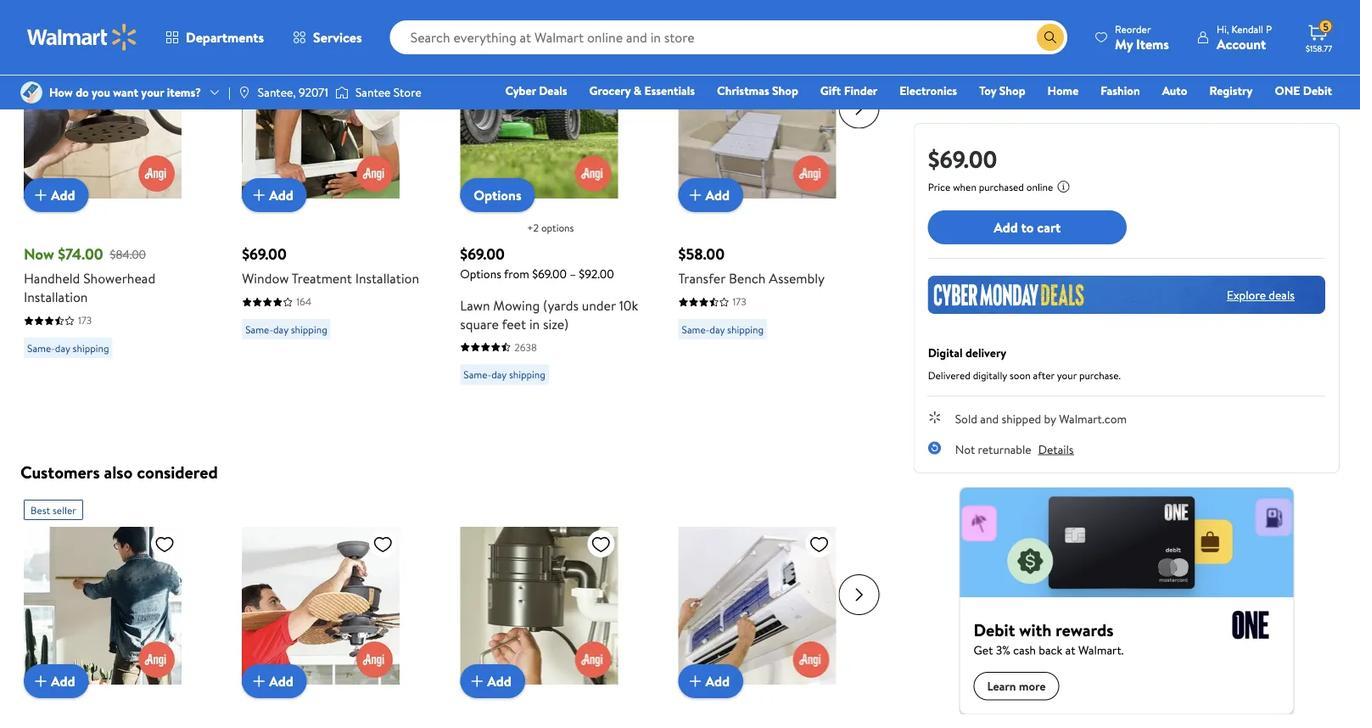 Task type: locate. For each thing, give the bounding box(es) containing it.
$92.00
[[579, 265, 614, 282]]

add for "window treatment installation" image
[[269, 185, 293, 204]]

product group containing now $74.00
[[24, 6, 205, 391]]

add button
[[24, 178, 89, 212], [242, 178, 307, 212], [678, 178, 743, 212], [24, 664, 89, 698], [242, 664, 307, 698], [460, 664, 525, 698], [678, 664, 743, 698]]

santee store
[[355, 84, 421, 101]]

$69.00 left –
[[532, 265, 567, 282]]

day down handheld
[[55, 340, 70, 355]]

day down the window
[[273, 322, 288, 336]]

installation
[[355, 269, 419, 287], [24, 287, 88, 306]]

day for $74.00
[[55, 340, 70, 355]]

debit
[[1303, 82, 1332, 99]]

0 horizontal spatial your
[[141, 84, 164, 101]]

one debit walmart+
[[1275, 82, 1332, 123]]

auto
[[1162, 82, 1187, 99]]

shipping for window
[[291, 322, 327, 336]]

account
[[1217, 34, 1266, 53]]

options up lawn
[[460, 265, 501, 282]]

 image left how
[[20, 81, 42, 104]]

shipping for transfer
[[727, 322, 764, 336]]

$69.00 inside $69.00 window treatment installation
[[242, 243, 287, 264]]

10k
[[619, 295, 638, 314]]

you
[[92, 84, 110, 101]]

in
[[529, 314, 540, 333]]

173 down now $74.00 $84.00 handheld showerhead installation
[[78, 313, 92, 327]]

fashion link
[[1093, 81, 1148, 100]]

1 horizontal spatial shop
[[999, 82, 1025, 99]]

add to cart image for ceiling fan installation image
[[249, 671, 269, 692]]

transfer bench assembly image
[[678, 40, 836, 198]]

same-day shipping
[[245, 322, 327, 336], [682, 322, 764, 336], [27, 340, 109, 355], [464, 367, 545, 381]]

shop right the toy
[[999, 82, 1025, 99]]

shipping for $74.00
[[73, 340, 109, 355]]

1 horizontal spatial  image
[[335, 84, 349, 101]]

gift finder
[[820, 82, 878, 99]]

options
[[474, 185, 521, 204], [460, 265, 501, 282]]

0 horizontal spatial installation
[[24, 287, 88, 306]]

handheld showerhead installation image
[[24, 40, 182, 198]]

$69.00 up when
[[928, 142, 997, 175]]

how do you want your items?
[[49, 84, 201, 101]]

0 horizontal spatial shop
[[772, 82, 798, 99]]

164
[[296, 294, 311, 308]]

garbage disposal installation image
[[460, 527, 618, 685]]

add to favorites list, window treatment installation image
[[373, 47, 393, 68]]

add to favorites list, lawn mowing (yards under 10k square feet in size) image
[[591, 47, 611, 68]]

shipping down bench
[[727, 322, 764, 336]]

options inside $69.00 options from $69.00 – $92.00
[[460, 265, 501, 282]]

kendall
[[1232, 22, 1263, 36]]

considered
[[137, 460, 218, 484]]

shipping down now $74.00 $84.00 handheld showerhead installation
[[73, 340, 109, 355]]

my
[[1115, 34, 1133, 53]]

installation down now at the top left of page
[[24, 287, 88, 306]]

not returnable details
[[955, 441, 1074, 457]]

reorder
[[1115, 22, 1151, 36]]

not
[[955, 441, 975, 457]]

same- down handheld
[[27, 340, 55, 355]]

add to cart image for transfer bench assembly "image"
[[685, 185, 706, 205]]

your right want
[[141, 84, 164, 101]]

0 vertical spatial add to cart image
[[685, 185, 706, 205]]

$69.00 up the window
[[242, 243, 287, 264]]

0 vertical spatial 173
[[733, 294, 746, 308]]

$69.00 for $69.00
[[928, 142, 997, 175]]

–
[[570, 265, 576, 282]]

lawn
[[460, 295, 490, 314]]

santee
[[355, 84, 391, 101]]

search icon image
[[1044, 31, 1057, 44]]

1 vertical spatial 173
[[78, 313, 92, 327]]

explore
[[1227, 287, 1266, 303]]

product group
[[24, 6, 205, 391], [242, 6, 423, 391], [460, 6, 641, 391], [678, 6, 859, 391], [24, 493, 205, 716], [460, 493, 641, 716]]

1 vertical spatial add to cart image
[[467, 671, 487, 692]]

 image right 92071
[[335, 84, 349, 101]]

after
[[1033, 368, 1055, 382]]

finder
[[844, 82, 878, 99]]

installation inside $69.00 window treatment installation
[[355, 269, 419, 287]]

173 down bench
[[733, 294, 746, 308]]

also
[[104, 460, 133, 484]]

$69.00 window treatment installation
[[242, 243, 419, 287]]

92071
[[299, 84, 328, 101]]

173 for transfer
[[733, 294, 746, 308]]

now
[[24, 243, 54, 264]]

christmas shop link
[[709, 81, 806, 100]]

shop right christmas at right
[[772, 82, 798, 99]]

delivered
[[928, 368, 971, 382]]

same-day shipping for window
[[245, 322, 327, 336]]

installation right treatment
[[355, 269, 419, 287]]

1 vertical spatial your
[[1057, 368, 1077, 382]]

add inside button
[[994, 218, 1018, 237]]

digital delivery delivered digitally soon after your purchase.
[[928, 344, 1121, 382]]

add to cart
[[994, 218, 1061, 237]]

1 shop from the left
[[772, 82, 798, 99]]

$84.00
[[110, 245, 146, 262]]

$69.00 up from
[[460, 243, 505, 264]]

window
[[242, 269, 289, 287]]

want
[[113, 84, 138, 101]]

christmas shop
[[717, 82, 798, 99]]

5
[[1323, 19, 1329, 34]]

0 vertical spatial options
[[474, 185, 521, 204]]

day for transfer
[[710, 322, 725, 336]]

one
[[1275, 82, 1300, 99]]

options up $69.00 options from $69.00 – $92.00
[[474, 185, 521, 204]]

shop for christmas shop
[[772, 82, 798, 99]]

day down transfer
[[710, 322, 725, 336]]

add to cart image
[[31, 185, 51, 205], [249, 185, 269, 205], [31, 671, 51, 692], [249, 671, 269, 692], [685, 671, 706, 692]]

$58.00
[[678, 243, 725, 264]]

fashion
[[1101, 82, 1140, 99]]

your right after
[[1057, 368, 1077, 382]]

items
[[1136, 34, 1169, 53]]

add to favorites list, ceiling fan installation image
[[373, 534, 393, 555]]

same-day shipping down 2638
[[464, 367, 545, 381]]

your
[[141, 84, 164, 101], [1057, 368, 1077, 382]]

departments
[[186, 28, 264, 47]]

deals
[[539, 82, 567, 99]]

grocery
[[589, 82, 631, 99]]

$69.00 for $69.00 options from $69.00 – $92.00
[[460, 243, 505, 264]]

1 horizontal spatial 173
[[733, 294, 746, 308]]

price when purchased online
[[928, 180, 1053, 194]]

1 horizontal spatial add to cart image
[[685, 185, 706, 205]]

0 horizontal spatial  image
[[20, 81, 42, 104]]

add to cart image
[[685, 185, 706, 205], [467, 671, 487, 692]]

items?
[[167, 84, 201, 101]]

day down feet
[[491, 367, 507, 381]]

0 horizontal spatial 173
[[78, 313, 92, 327]]

1 horizontal spatial installation
[[355, 269, 419, 287]]

sold and shipped by walmart.com
[[955, 411, 1127, 427]]

1 vertical spatial options
[[460, 265, 501, 282]]

do
[[76, 84, 89, 101]]

 image
[[20, 81, 42, 104], [335, 84, 349, 101]]

same- for $74.00
[[27, 340, 55, 355]]

+2
[[527, 220, 539, 234]]

details button
[[1038, 441, 1074, 457]]

173
[[733, 294, 746, 308], [78, 313, 92, 327]]

auto link
[[1155, 81, 1195, 100]]

2 shop from the left
[[999, 82, 1025, 99]]

transfer
[[678, 269, 726, 287]]

 image
[[237, 86, 251, 99]]

cyber monday deals image
[[928, 276, 1325, 314]]

same- down the window
[[245, 322, 273, 336]]

same-day shipping down 164
[[245, 322, 327, 336]]

1 horizontal spatial your
[[1057, 368, 1077, 382]]

installation inside now $74.00 $84.00 handheld showerhead installation
[[24, 287, 88, 306]]

legal information image
[[1057, 180, 1070, 193]]

add for ceiling fan installation image
[[269, 672, 293, 691]]

same- down transfer
[[682, 322, 710, 336]]

electronics
[[900, 82, 957, 99]]

0 horizontal spatial add to cart image
[[467, 671, 487, 692]]

0 vertical spatial your
[[141, 84, 164, 101]]

same-day shipping down transfer
[[682, 322, 764, 336]]

same-day shipping down handheld
[[27, 340, 109, 355]]

2638
[[514, 339, 537, 354]]

shop inside "link"
[[999, 82, 1025, 99]]

day
[[273, 322, 288, 336], [710, 322, 725, 336], [55, 340, 70, 355], [491, 367, 507, 381]]

shipping down 164
[[291, 322, 327, 336]]

add to favorites list, transfer bench assembly image
[[809, 47, 829, 68]]

add for handheld showerhead installation image
[[51, 185, 75, 204]]

shipping
[[291, 322, 327, 336], [727, 322, 764, 336], [73, 340, 109, 355], [509, 367, 545, 381]]

$69.00
[[928, 142, 997, 175], [242, 243, 287, 264], [460, 243, 505, 264], [532, 265, 567, 282]]

from
[[504, 265, 529, 282]]

now $74.00 $84.00 handheld showerhead installation
[[24, 243, 155, 306]]



Task type: vqa. For each thing, say whether or not it's contained in the screenshot.
My savings "LINK"
no



Task type: describe. For each thing, give the bounding box(es) containing it.
home link
[[1040, 81, 1086, 100]]

add to favorites list, accessory wall mounting image
[[154, 534, 175, 555]]

services
[[313, 28, 362, 47]]

departments button
[[151, 17, 278, 58]]

deals
[[1269, 287, 1295, 303]]

shipped
[[1002, 411, 1041, 427]]

cyber
[[505, 82, 536, 99]]

mowing
[[493, 295, 540, 314]]

lawn mowing (yards under 10k square feet in size)
[[460, 295, 638, 333]]

home
[[1048, 82, 1079, 99]]

$74.00
[[58, 243, 103, 264]]

 image for santee store
[[335, 84, 349, 101]]

add for transfer bench assembly "image"
[[706, 185, 730, 204]]

shop for toy shop
[[999, 82, 1025, 99]]

assembly
[[769, 269, 825, 287]]

bench
[[729, 269, 766, 287]]

add button for handheld showerhead installation image
[[24, 178, 89, 212]]

options link
[[460, 178, 535, 212]]

your inside digital delivery delivered digitally soon after your purchase.
[[1057, 368, 1077, 382]]

lawn mowing (yards under 10k square feet in size) image
[[460, 40, 618, 198]]

add to cart image for garbage disposal installation image
[[467, 671, 487, 692]]

add to favorites list, mini split air conditioner installation quote image
[[809, 534, 829, 555]]

soon
[[1010, 368, 1031, 382]]

Search search field
[[390, 20, 1067, 54]]

treatment
[[292, 269, 352, 287]]

add button for "window treatment installation" image
[[242, 178, 307, 212]]

and
[[980, 411, 999, 427]]

explore deals link
[[1220, 280, 1302, 310]]

add to cart image for accessory wall mounting image
[[31, 671, 51, 692]]

same-day shipping for $74.00
[[27, 340, 109, 355]]

add for mini split air conditioner installation quote image
[[706, 672, 730, 691]]

&
[[634, 82, 642, 99]]

walmart+
[[1282, 106, 1332, 123]]

walmart image
[[27, 24, 137, 51]]

customers also considered
[[20, 460, 218, 484]]

gift finder link
[[813, 81, 885, 100]]

same-day shipping for transfer
[[682, 322, 764, 336]]

toy
[[979, 82, 997, 99]]

$158.77
[[1306, 42, 1332, 54]]

essentials
[[644, 82, 695, 99]]

add button for accessory wall mounting image
[[24, 664, 89, 698]]

cyber deals link
[[498, 81, 575, 100]]

details
[[1038, 441, 1074, 457]]

services button
[[278, 17, 376, 58]]

toy shop
[[979, 82, 1025, 99]]

online
[[1026, 180, 1053, 194]]

next slide for similar items you might like list image
[[839, 88, 880, 129]]

day for window
[[273, 322, 288, 336]]

sold
[[955, 411, 977, 427]]

santee, 92071
[[258, 84, 328, 101]]

mini split air conditioner installation quote image
[[678, 527, 836, 685]]

cart
[[1037, 218, 1061, 237]]

accessory wall mounting image
[[24, 527, 182, 685]]

showerhead
[[83, 269, 155, 287]]

add to favorites list, garbage disposal installation image
[[591, 534, 611, 555]]

toy shop link
[[972, 81, 1033, 100]]

options
[[541, 220, 574, 234]]

digitally
[[973, 368, 1007, 382]]

santee,
[[258, 84, 296, 101]]

purchased
[[979, 180, 1024, 194]]

next slide for customers also considered list image
[[839, 574, 880, 615]]

ceiling fan installation image
[[242, 527, 400, 685]]

 image for how do you want your items?
[[20, 81, 42, 104]]

$58.00 transfer bench assembly
[[678, 243, 825, 287]]

add for garbage disposal installation image
[[487, 672, 512, 691]]

add to cart image for "window treatment installation" image
[[249, 185, 269, 205]]

square
[[460, 314, 499, 333]]

by
[[1044, 411, 1056, 427]]

add to favorites list, handheld showerhead installation image
[[154, 47, 175, 68]]

one debit link
[[1267, 81, 1340, 100]]

same- for transfer
[[682, 322, 710, 336]]

options inside "link"
[[474, 185, 521, 204]]

add button for ceiling fan installation image
[[242, 664, 307, 698]]

reorder my items
[[1115, 22, 1169, 53]]

shipping down 2638
[[509, 367, 545, 381]]

p
[[1266, 22, 1272, 36]]

store
[[394, 84, 421, 101]]

electronics link
[[892, 81, 965, 100]]

customers
[[20, 460, 100, 484]]

how
[[49, 84, 73, 101]]

digital
[[928, 344, 963, 361]]

to
[[1021, 218, 1034, 237]]

under
[[582, 295, 616, 314]]

registry
[[1209, 82, 1253, 99]]

173 for $74.00
[[78, 313, 92, 327]]

best seller
[[31, 503, 76, 517]]

$69.00 options from $69.00 – $92.00
[[460, 243, 614, 282]]

registry link
[[1202, 81, 1260, 100]]

add to cart image for mini split air conditioner installation quote image
[[685, 671, 706, 692]]

gift
[[820, 82, 841, 99]]

hi,
[[1217, 22, 1229, 36]]

add to cart image for handheld showerhead installation image
[[31, 185, 51, 205]]

christmas
[[717, 82, 769, 99]]

same- for window
[[245, 322, 273, 336]]

handheld
[[24, 269, 80, 287]]

product group containing $58.00
[[678, 6, 859, 391]]

add button for transfer bench assembly "image"
[[678, 178, 743, 212]]

cyber deals
[[505, 82, 567, 99]]

add for accessory wall mounting image
[[51, 672, 75, 691]]

Walmart Site-Wide search field
[[390, 20, 1067, 54]]

same- down square
[[464, 367, 491, 381]]

+2 options
[[527, 220, 574, 234]]

delivery
[[966, 344, 1007, 361]]

$69.00 for $69.00 window treatment installation
[[242, 243, 287, 264]]

add button for garbage disposal installation image
[[460, 664, 525, 698]]

window treatment installation image
[[242, 40, 400, 198]]

add button for mini split air conditioner installation quote image
[[678, 664, 743, 698]]

price
[[928, 180, 951, 194]]



